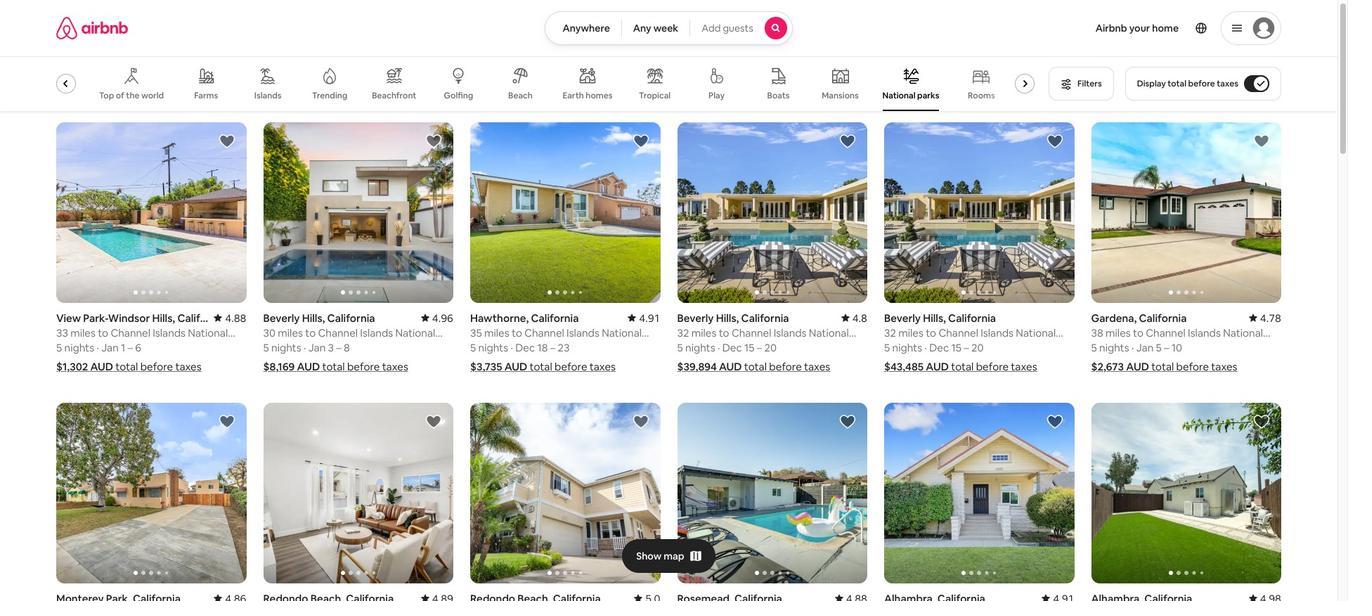 Task type: describe. For each thing, give the bounding box(es) containing it.
2 beverly hills, california 32 miles to channel islands national park from the left
[[884, 311, 1056, 353]]

hills, for dec 15 – 20
[[716, 311, 739, 325]]

7 5 from the left
[[1156, 341, 1162, 354]]

· for $2,673 aud
[[1132, 341, 1134, 354]]

play
[[709, 90, 725, 101]]

world
[[141, 90, 164, 101]]

add
[[702, 22, 721, 34]]

nights for 5 nights · dec 15 – 20 $39,894 aud total before taxes
[[685, 341, 715, 354]]

channel inside gardena, california 38 miles to channel islands national park
[[1146, 326, 1186, 340]]

3 add to wishlist: beverly hills, california image from the left
[[1046, 133, 1063, 150]]

20 for $43,485 aud
[[972, 341, 984, 354]]

none search field containing anywhere
[[545, 11, 793, 45]]

add to wishlist: rosemead, california image
[[839, 413, 856, 430]]

to inside beverly hills, california 30 miles to channel islands national park
[[305, 326, 316, 340]]

· for $39,894 aud
[[718, 341, 720, 354]]

4 miles from the left
[[692, 326, 717, 340]]

hawthorne,
[[470, 311, 529, 325]]

5 for 5 nights · jan 1 – 6 $1,302 aud total before taxes
[[56, 341, 62, 354]]

jan for $2,673 aud
[[1137, 341, 1154, 354]]

airbnb your home link
[[1087, 13, 1187, 43]]

display total before taxes
[[1137, 78, 1239, 89]]

total for 5 nights · jan 3 – 8 $8,169 aud total before taxes
[[322, 360, 345, 373]]

anywhere button
[[545, 11, 622, 45]]

miles inside gardena, california 38 miles to channel islands national park
[[1106, 326, 1131, 340]]

guests
[[723, 22, 753, 34]]

dec for to
[[722, 341, 742, 354]]

4.8 out of 5 average rating image
[[841, 311, 867, 325]]

hawthorne, california 35 miles to channel islands national park
[[470, 311, 642, 353]]

park inside 33 miles to channel islands national park
[[56, 340, 77, 353]]

airbnb your home
[[1096, 22, 1179, 34]]

– for $2,673 aud
[[1164, 341, 1169, 354]]

beverly hills, california 30 miles to channel islands national park
[[263, 311, 435, 353]]

$8,169 aud
[[263, 360, 320, 373]]

2 32 from the left
[[884, 326, 896, 340]]

jan for $8,169 aud
[[308, 341, 326, 354]]

week
[[654, 22, 679, 34]]

trending
[[312, 90, 348, 101]]

national inside hawthorne, california 35 miles to channel islands national park
[[602, 326, 642, 340]]

total for 5 nights · jan 1 – 6 $1,302 aud total before taxes
[[115, 360, 138, 373]]

california inside hawthorne, california 35 miles to channel islands national park
[[531, 311, 579, 325]]

4.98 out of 5 average rating image
[[1249, 592, 1282, 601]]

california inside gardena, california 38 miles to channel islands national park
[[1139, 311, 1187, 325]]

5 to from the left
[[926, 326, 936, 340]]

map
[[664, 550, 684, 562]]

– for $3,735 aud
[[550, 341, 555, 354]]

4 california from the left
[[948, 311, 996, 325]]

park inside hawthorne, california 35 miles to channel islands national park
[[470, 340, 491, 353]]

3 hills, from the left
[[923, 311, 946, 325]]

add to wishlist: hawthorne, california image
[[632, 133, 649, 150]]

islands inside beverly hills, california 30 miles to channel islands national park
[[360, 326, 393, 340]]

4.8
[[852, 311, 867, 325]]

national down "4.8 out of 5 average rating" icon
[[809, 326, 849, 340]]

profile element
[[810, 0, 1282, 56]]

· for $43,485 aud
[[925, 341, 927, 354]]

taxes for 5 nights · dec 15 – 20 $39,894 aud total before taxes
[[804, 360, 830, 373]]

islands right farms
[[254, 90, 282, 101]]

8
[[344, 341, 350, 354]]

$2,673 aud
[[1091, 360, 1149, 373]]

luxe
[[48, 90, 66, 101]]

of
[[116, 90, 124, 101]]

hills, for jan 3 – 8
[[302, 311, 325, 325]]

to inside hawthorne, california 35 miles to channel islands national park
[[512, 326, 522, 340]]

group containing national parks
[[37, 56, 1041, 111]]

$1,302 aud
[[56, 360, 113, 373]]

before for 5 nights · dec 18 – 23 $3,735 aud total before taxes
[[555, 360, 587, 373]]

before for 5 nights · jan 5 – 10 $2,673 aud total before taxes
[[1177, 360, 1209, 373]]

add to wishlist: beverly hills, california image for 4.96
[[425, 133, 442, 150]]

taxes for 5 nights · dec 15 – 20 $43,485 aud total before taxes
[[1011, 360, 1037, 373]]

farms
[[194, 90, 218, 101]]

nights for 5 nights · jan 5 – 10 $2,673 aud total before taxes
[[1100, 341, 1129, 354]]

5 nights · dec 18 – 23 $3,735 aud total before taxes
[[470, 341, 616, 373]]

add guests
[[702, 22, 753, 34]]

total for 5 nights · dec 18 – 23 $3,735 aud total before taxes
[[530, 360, 552, 373]]

– for $8,169 aud
[[336, 341, 341, 354]]

5 for 5 nights · dec 15 – 20 $43,485 aud total before taxes
[[884, 341, 890, 354]]

– for $39,894 aud
[[757, 341, 762, 354]]

to inside 33 miles to channel islands national park
[[98, 326, 108, 340]]

$3,735 aud
[[470, 360, 528, 373]]

4.78 out of 5 average rating image
[[1249, 311, 1282, 325]]

boats
[[767, 90, 790, 101]]

6
[[135, 341, 141, 354]]

miles inside 33 miles to channel islands national park
[[70, 326, 96, 340]]

add to wishlist: view park-windsor hills, california image
[[218, 133, 235, 150]]

show
[[636, 550, 662, 562]]

golfing
[[444, 90, 473, 101]]

channel inside 33 miles to channel islands national park
[[111, 326, 150, 340]]

any
[[633, 22, 651, 34]]

your
[[1129, 22, 1150, 34]]

add to wishlist: monterey park, california image
[[218, 413, 235, 430]]

5 nights · jan 3 – 8 $8,169 aud total before taxes
[[263, 341, 408, 373]]



Task type: vqa. For each thing, say whether or not it's contained in the screenshot.
the 'reimbursed'
no



Task type: locate. For each thing, give the bounding box(es) containing it.
5 up $43,485 aud
[[884, 341, 890, 354]]

earth
[[563, 90, 584, 101]]

add guests button
[[690, 11, 793, 45]]

5 for 5 nights · dec 15 – 20 $39,894 aud total before taxes
[[677, 341, 683, 354]]

miles down hawthorne,
[[484, 326, 509, 340]]

5 nights · dec 15 – 20 $39,894 aud total before taxes
[[677, 341, 830, 373]]

total
[[1168, 78, 1187, 89], [115, 360, 138, 373], [322, 360, 345, 373], [530, 360, 552, 373], [744, 360, 767, 373], [951, 360, 974, 373], [1152, 360, 1174, 373]]

earth homes
[[563, 90, 613, 101]]

to
[[98, 326, 108, 340], [305, 326, 316, 340], [512, 326, 522, 340], [719, 326, 729, 340], [926, 326, 936, 340], [1133, 326, 1144, 340]]

tropical
[[639, 90, 671, 101]]

2 channel from the left
[[318, 326, 358, 340]]

2 miles from the left
[[278, 326, 303, 340]]

· up $43,485 aud
[[925, 341, 927, 354]]

islands inside 33 miles to channel islands national park
[[153, 326, 186, 340]]

beverly right the 4.91
[[677, 311, 714, 325]]

total down '3'
[[322, 360, 345, 373]]

0 horizontal spatial add to wishlist: beverly hills, california image
[[425, 133, 442, 150]]

miles
[[70, 326, 96, 340], [278, 326, 303, 340], [484, 326, 509, 340], [692, 326, 717, 340], [899, 326, 924, 340], [1106, 326, 1131, 340]]

to down gardena,
[[1133, 326, 1144, 340]]

before for 5 nights · dec 15 – 20 $39,894 aud total before taxes
[[769, 360, 802, 373]]

national left 38
[[1016, 326, 1056, 340]]

2 to from the left
[[305, 326, 316, 340]]

4.88 out of 5 average rating image
[[214, 311, 246, 325], [835, 592, 867, 601]]

taxes for 5 nights · dec 18 – 23 $3,735 aud total before taxes
[[590, 360, 616, 373]]

· up $8,169 aud
[[304, 341, 306, 354]]

–
[[128, 341, 133, 354], [336, 341, 341, 354], [550, 341, 555, 354], [757, 341, 762, 354], [964, 341, 969, 354], [1164, 341, 1169, 354]]

0 horizontal spatial dec
[[515, 341, 535, 354]]

1 dec from the left
[[515, 341, 535, 354]]

15 inside the 5 nights · dec 15 – 20 $43,485 aud total before taxes
[[951, 341, 962, 354]]

california up the 5 nights · dec 15 – 20 $43,485 aud total before taxes
[[948, 311, 996, 325]]

· for $8,169 aud
[[304, 341, 306, 354]]

beverly for 32 miles to channel islands national park
[[677, 311, 714, 325]]

35
[[470, 326, 482, 340]]

total inside 5 nights · jan 5 – 10 $2,673 aud total before taxes
[[1152, 360, 1174, 373]]

group
[[37, 56, 1041, 111], [56, 122, 246, 303], [263, 122, 453, 303], [470, 122, 660, 303], [677, 122, 867, 303], [884, 122, 1075, 303], [1091, 122, 1282, 303], [56, 403, 246, 583], [263, 403, 453, 583], [470, 403, 660, 583], [677, 403, 867, 583], [884, 403, 1075, 583], [1091, 403, 1282, 583]]

0 vertical spatial 4.88 out of 5 average rating image
[[214, 311, 246, 325]]

islands up 5 nights · jan 3 – 8 $8,169 aud total before taxes
[[360, 326, 393, 340]]

the
[[126, 90, 140, 101]]

2 · from the left
[[304, 341, 306, 354]]

· for $3,735 aud
[[511, 341, 513, 354]]

taxes for 5 nights · jan 3 – 8 $8,169 aud total before taxes
[[382, 360, 408, 373]]

32 up $39,894 aud
[[677, 326, 689, 340]]

to inside gardena, california 38 miles to channel islands national park
[[1133, 326, 1144, 340]]

jan inside 5 nights · jan 1 – 6 $1,302 aud total before taxes
[[101, 341, 119, 354]]

0 horizontal spatial 32
[[677, 326, 689, 340]]

park up $39,894 aud
[[677, 340, 698, 353]]

4.88 out of 5 average rating image containing 4.88
[[214, 311, 246, 325]]

nights inside 5 nights · jan 3 – 8 $8,169 aud total before taxes
[[271, 341, 301, 354]]

beverly up the 30
[[263, 311, 300, 325]]

2 nights from the left
[[271, 341, 301, 354]]

1 miles from the left
[[70, 326, 96, 340]]

33
[[56, 326, 68, 340]]

total inside 5 nights · dec 15 – 20 $39,894 aud total before taxes
[[744, 360, 767, 373]]

california up 23
[[531, 311, 579, 325]]

channel up '3'
[[318, 326, 358, 340]]

1 add to wishlist: beverly hills, california image from the left
[[425, 133, 442, 150]]

23
[[558, 341, 570, 354]]

nights
[[64, 341, 94, 354], [271, 341, 301, 354], [478, 341, 508, 354], [685, 341, 715, 354], [892, 341, 922, 354], [1100, 341, 1129, 354]]

· inside 5 nights · dec 15 – 20 $39,894 aud total before taxes
[[718, 341, 720, 354]]

1 horizontal spatial dec
[[722, 341, 742, 354]]

4 5 from the left
[[677, 341, 683, 354]]

33 miles to channel islands national park
[[56, 326, 228, 353]]

1 california from the left
[[327, 311, 375, 325]]

top
[[99, 90, 114, 101]]

1 nights from the left
[[64, 341, 94, 354]]

nights inside the 5 nights · dec 18 – 23 $3,735 aud total before taxes
[[478, 341, 508, 354]]

3 beverly from the left
[[884, 311, 921, 325]]

park
[[56, 340, 77, 353], [263, 340, 284, 353], [470, 340, 491, 353], [677, 340, 698, 353], [884, 340, 905, 353], [1091, 340, 1112, 353]]

2 horizontal spatial jan
[[1137, 341, 1154, 354]]

4.91 out of 5 average rating image
[[628, 311, 660, 325]]

filters
[[1078, 78, 1102, 89]]

taxes inside 5 nights · jan 1 – 6 $1,302 aud total before taxes
[[175, 360, 202, 373]]

nights up $39,894 aud
[[685, 341, 715, 354]]

5 inside 5 nights · dec 15 – 20 $39,894 aud total before taxes
[[677, 341, 683, 354]]

park up $8,169 aud
[[263, 340, 284, 353]]

2 beverly from the left
[[677, 311, 714, 325]]

dec left the 18
[[515, 341, 535, 354]]

hills, up 5 nights · jan 3 – 8 $8,169 aud total before taxes
[[302, 311, 325, 325]]

0 horizontal spatial add to wishlist: alhambra, california image
[[1046, 413, 1063, 430]]

– inside the 5 nights · dec 18 – 23 $3,735 aud total before taxes
[[550, 341, 555, 354]]

3 nights from the left
[[478, 341, 508, 354]]

channel up 5 nights · dec 15 – 20 $39,894 aud total before taxes
[[732, 326, 772, 340]]

national down '4.78 out of 5 average rating' icon
[[1223, 326, 1263, 340]]

5 nights · jan 1 – 6 $1,302 aud total before taxes
[[56, 341, 202, 373]]

jan left 1
[[101, 341, 119, 354]]

nights inside 5 nights · dec 15 – 20 $39,894 aud total before taxes
[[685, 341, 715, 354]]

total inside 5 nights · jan 3 – 8 $8,169 aud total before taxes
[[322, 360, 345, 373]]

– inside 5 nights · jan 3 – 8 $8,169 aud total before taxes
[[336, 341, 341, 354]]

20 for $39,894 aud
[[764, 341, 777, 354]]

before inside 5 nights · dec 15 – 20 $39,894 aud total before taxes
[[769, 360, 802, 373]]

before
[[1188, 78, 1215, 89], [140, 360, 173, 373], [347, 360, 380, 373], [555, 360, 587, 373], [769, 360, 802, 373], [976, 360, 1009, 373], [1177, 360, 1209, 373]]

5 miles from the left
[[899, 326, 924, 340]]

3
[[328, 341, 334, 354]]

nights inside the 5 nights · dec 15 – 20 $43,485 aud total before taxes
[[892, 341, 922, 354]]

hills,
[[302, 311, 325, 325], [716, 311, 739, 325], [923, 311, 946, 325]]

5 inside the 5 nights · dec 18 – 23 $3,735 aud total before taxes
[[470, 341, 476, 354]]

1 vertical spatial 4.88 out of 5 average rating image
[[835, 592, 867, 601]]

1
[[121, 341, 125, 354]]

taxes inside the 5 nights · dec 18 – 23 $3,735 aud total before taxes
[[590, 360, 616, 373]]

add to wishlist: alhambra, california image
[[1046, 413, 1063, 430], [1253, 413, 1270, 430]]

· inside the 5 nights · dec 15 – 20 $43,485 aud total before taxes
[[925, 341, 927, 354]]

show map
[[636, 550, 684, 562]]

dec for channel
[[515, 341, 535, 354]]

5 nights from the left
[[892, 341, 922, 354]]

6 · from the left
[[1132, 341, 1134, 354]]

dec inside the 5 nights · dec 15 – 20 $43,485 aud total before taxes
[[929, 341, 949, 354]]

5 inside the 5 nights · dec 15 – 20 $43,485 aud total before taxes
[[884, 341, 890, 354]]

total inside the 5 nights · dec 18 – 23 $3,735 aud total before taxes
[[530, 360, 552, 373]]

national left the parks
[[883, 90, 916, 101]]

park up $2,673 aud
[[1091, 340, 1112, 353]]

4 – from the left
[[757, 341, 762, 354]]

1 15 from the left
[[744, 341, 755, 354]]

channel up the 18
[[525, 326, 564, 340]]

20 inside the 5 nights · dec 15 – 20 $43,485 aud total before taxes
[[972, 341, 984, 354]]

5 channel from the left
[[939, 326, 979, 340]]

park inside gardena, california 38 miles to channel islands national park
[[1091, 340, 1112, 353]]

$39,894 aud
[[677, 360, 742, 373]]

3 5 from the left
[[470, 341, 476, 354]]

beverly
[[263, 311, 300, 325], [677, 311, 714, 325], [884, 311, 921, 325]]

5 inside 5 nights · jan 3 – 8 $8,169 aud total before taxes
[[263, 341, 269, 354]]

before inside 5 nights · jan 3 – 8 $8,169 aud total before taxes
[[347, 360, 380, 373]]

0 horizontal spatial hills,
[[302, 311, 325, 325]]

5 left '10' on the bottom of page
[[1156, 341, 1162, 354]]

2 jan from the left
[[308, 341, 326, 354]]

5 5 from the left
[[884, 341, 890, 354]]

anywhere
[[563, 22, 610, 34]]

2 5 from the left
[[263, 341, 269, 354]]

park up $43,485 aud
[[884, 340, 905, 353]]

to down hawthorne,
[[512, 326, 522, 340]]

3 – from the left
[[550, 341, 555, 354]]

1 add to wishlist: alhambra, california image from the left
[[1046, 413, 1063, 430]]

None search field
[[545, 11, 793, 45]]

15
[[744, 341, 755, 354], [951, 341, 962, 354]]

2 horizontal spatial dec
[[929, 341, 949, 354]]

5 down the 30
[[263, 341, 269, 354]]

10
[[1172, 341, 1183, 354]]

before for 5 nights · jan 3 – 8 $8,169 aud total before taxes
[[347, 360, 380, 373]]

to up $39,894 aud
[[719, 326, 729, 340]]

taxes for 5 nights · jan 1 – 6 $1,302 aud total before taxes
[[175, 360, 202, 373]]

add to wishlist: beverly hills, california image
[[425, 133, 442, 150], [839, 133, 856, 150], [1046, 133, 1063, 150]]

4.78
[[1260, 311, 1282, 325]]

mansions
[[822, 90, 859, 101]]

to up 5 nights · jan 3 – 8 $8,169 aud total before taxes
[[305, 326, 316, 340]]

hills, inside beverly hills, california 30 miles to channel islands national park
[[302, 311, 325, 325]]

nights up $2,673 aud
[[1100, 341, 1129, 354]]

nights inside 5 nights · jan 1 – 6 $1,302 aud total before taxes
[[64, 341, 94, 354]]

total inside 5 nights · jan 1 – 6 $1,302 aud total before taxes
[[115, 360, 138, 373]]

5 nights · jan 5 – 10 $2,673 aud total before taxes
[[1091, 341, 1238, 373]]

4.86 out of 5 average rating image
[[214, 592, 246, 601]]

channel inside beverly hills, california 30 miles to channel islands national park
[[318, 326, 358, 340]]

california inside beverly hills, california 30 miles to channel islands national park
[[327, 311, 375, 325]]

6 channel from the left
[[1146, 326, 1186, 340]]

1 horizontal spatial add to wishlist: beverly hills, california image
[[839, 133, 856, 150]]

add to wishlist: redondo beach, california image
[[425, 413, 442, 430]]

1 – from the left
[[128, 341, 133, 354]]

before for 5 nights · dec 15 – 20 $43,485 aud total before taxes
[[976, 360, 1009, 373]]

nights up $43,485 aud
[[892, 341, 922, 354]]

1 to from the left
[[98, 326, 108, 340]]

20 inside 5 nights · dec 15 – 20 $39,894 aud total before taxes
[[764, 341, 777, 354]]

4 channel from the left
[[732, 326, 772, 340]]

· inside 5 nights · jan 1 – 6 $1,302 aud total before taxes
[[97, 341, 99, 354]]

3 · from the left
[[511, 341, 513, 354]]

5 california from the left
[[1139, 311, 1187, 325]]

3 channel from the left
[[525, 326, 564, 340]]

channel up 1
[[111, 326, 150, 340]]

1 horizontal spatial 20
[[972, 341, 984, 354]]

0 horizontal spatial beverly hills, california 32 miles to channel islands national park
[[677, 311, 849, 353]]

add to wishlist: beverly hills, california image for 4.8
[[839, 133, 856, 150]]

jan inside 5 nights · jan 3 – 8 $8,169 aud total before taxes
[[308, 341, 326, 354]]

5 up $39,894 aud
[[677, 341, 683, 354]]

5 down 35
[[470, 341, 476, 354]]

jan left '3'
[[308, 341, 326, 354]]

· inside 5 nights · jan 3 – 8 $8,169 aud total before taxes
[[304, 341, 306, 354]]

taxes
[[1217, 78, 1239, 89], [175, 360, 202, 373], [382, 360, 408, 373], [590, 360, 616, 373], [804, 360, 830, 373], [1011, 360, 1037, 373], [1211, 360, 1238, 373]]

5 · from the left
[[925, 341, 927, 354]]

islands up 5 nights · dec 15 – 20 $39,894 aud total before taxes
[[774, 326, 807, 340]]

20
[[764, 341, 777, 354], [972, 341, 984, 354]]

3 dec from the left
[[929, 341, 949, 354]]

1 horizontal spatial 32
[[884, 326, 896, 340]]

california up 5 nights · dec 15 – 20 $39,894 aud total before taxes
[[741, 311, 789, 325]]

hills, up the 5 nights · dec 15 – 20 $43,485 aud total before taxes
[[923, 311, 946, 325]]

$43,485 aud
[[884, 360, 949, 373]]

4.91 out of 5 average rating image
[[1042, 592, 1075, 601]]

islands up 23
[[567, 326, 600, 340]]

california up 8
[[327, 311, 375, 325]]

1 hills, from the left
[[302, 311, 325, 325]]

5 down 38
[[1091, 341, 1097, 354]]

national parks
[[883, 90, 939, 101]]

total down '10' on the bottom of page
[[1152, 360, 1174, 373]]

dec
[[515, 341, 535, 354], [722, 341, 742, 354], [929, 341, 949, 354]]

32
[[677, 326, 689, 340], [884, 326, 896, 340]]

5 down 33 on the left bottom
[[56, 341, 62, 354]]

jan for $1,302 aud
[[101, 341, 119, 354]]

jan
[[101, 341, 119, 354], [308, 341, 326, 354], [1137, 341, 1154, 354]]

miles right 33 on the left bottom
[[70, 326, 96, 340]]

2 horizontal spatial add to wishlist: beverly hills, california image
[[1046, 133, 1063, 150]]

islands
[[254, 90, 282, 101], [153, 326, 186, 340], [360, 326, 393, 340], [567, 326, 600, 340], [774, 326, 807, 340], [981, 326, 1014, 340], [1188, 326, 1221, 340]]

park up $3,735 aud
[[470, 340, 491, 353]]

· for $1,302 aud
[[97, 341, 99, 354]]

dec inside the 5 nights · dec 18 – 23 $3,735 aud total before taxes
[[515, 341, 535, 354]]

total for 5 nights · dec 15 – 20 $39,894 aud total before taxes
[[744, 360, 767, 373]]

4 park from the left
[[677, 340, 698, 353]]

5 park from the left
[[884, 340, 905, 353]]

miles inside hawthorne, california 35 miles to channel islands national park
[[484, 326, 509, 340]]

2 dec from the left
[[722, 341, 742, 354]]

38
[[1091, 326, 1104, 340]]

5 for 5 nights · jan 5 – 10 $2,673 aud total before taxes
[[1091, 341, 1097, 354]]

3 miles from the left
[[484, 326, 509, 340]]

park up $1,302 aud
[[56, 340, 77, 353]]

2 – from the left
[[336, 341, 341, 354]]

national
[[883, 90, 916, 101], [188, 326, 228, 340], [395, 326, 435, 340], [602, 326, 642, 340], [809, 326, 849, 340], [1016, 326, 1056, 340], [1223, 326, 1263, 340]]

top of the world
[[99, 90, 164, 101]]

– inside 5 nights · dec 15 – 20 $39,894 aud total before taxes
[[757, 341, 762, 354]]

1 beverly from the left
[[263, 311, 300, 325]]

5 inside 5 nights · jan 1 – 6 $1,302 aud total before taxes
[[56, 341, 62, 354]]

dec up $39,894 aud
[[722, 341, 742, 354]]

2 horizontal spatial beverly
[[884, 311, 921, 325]]

park inside beverly hills, california 30 miles to channel islands national park
[[263, 340, 284, 353]]

show map button
[[622, 539, 715, 573]]

nights for 5 nights · jan 3 – 8 $8,169 aud total before taxes
[[271, 341, 301, 354]]

homes
[[586, 90, 613, 101]]

3 to from the left
[[512, 326, 522, 340]]

beverly right "4.8"
[[884, 311, 921, 325]]

beverly hills, california 32 miles to channel islands national park up $43,485 aud
[[884, 311, 1056, 353]]

taxes inside 5 nights · dec 15 – 20 $39,894 aud total before taxes
[[804, 360, 830, 373]]

– inside the 5 nights · dec 15 – 20 $43,485 aud total before taxes
[[964, 341, 969, 354]]

1 · from the left
[[97, 341, 99, 354]]

1 beverly hills, california 32 miles to channel islands national park from the left
[[677, 311, 849, 353]]

nights inside 5 nights · jan 5 – 10 $2,673 aud total before taxes
[[1100, 341, 1129, 354]]

any week
[[633, 22, 679, 34]]

2 add to wishlist: beverly hills, california image from the left
[[839, 133, 856, 150]]

15 for $43,485 aud
[[951, 341, 962, 354]]

1 5 from the left
[[56, 341, 62, 354]]

dec up $43,485 aud
[[929, 341, 949, 354]]

total down the 18
[[530, 360, 552, 373]]

· up $1,302 aud
[[97, 341, 99, 354]]

national inside gardena, california 38 miles to channel islands national park
[[1223, 326, 1263, 340]]

nights for 5 nights · dec 18 – 23 $3,735 aud total before taxes
[[478, 341, 508, 354]]

2 hills, from the left
[[716, 311, 739, 325]]

miles up $43,485 aud
[[899, 326, 924, 340]]

hills, up 5 nights · dec 15 – 20 $39,894 aud total before taxes
[[716, 311, 739, 325]]

add to wishlist: alhambra, california image for 4.98 out of 5 average rating icon
[[1253, 413, 1270, 430]]

15 for $39,894 aud
[[744, 341, 755, 354]]

beach
[[508, 90, 533, 101]]

· inside the 5 nights · dec 18 – 23 $3,735 aud total before taxes
[[511, 341, 513, 354]]

to up 5 nights · jan 1 – 6 $1,302 aud total before taxes at bottom left
[[98, 326, 108, 340]]

jan inside 5 nights · jan 5 – 10 $2,673 aud total before taxes
[[1137, 341, 1154, 354]]

6 nights from the left
[[1100, 341, 1129, 354]]

· inside 5 nights · jan 5 – 10 $2,673 aud total before taxes
[[1132, 341, 1134, 354]]

1 20 from the left
[[764, 341, 777, 354]]

6 park from the left
[[1091, 340, 1112, 353]]

2 add to wishlist: alhambra, california image from the left
[[1253, 413, 1270, 430]]

0 horizontal spatial 4.88 out of 5 average rating image
[[214, 311, 246, 325]]

national down 4.91 out of 5 average rating icon
[[602, 326, 642, 340]]

2 15 from the left
[[951, 341, 962, 354]]

california
[[327, 311, 375, 325], [531, 311, 579, 325], [741, 311, 789, 325], [948, 311, 996, 325], [1139, 311, 1187, 325]]

18
[[537, 341, 548, 354]]

gardena,
[[1091, 311, 1137, 325]]

total for 5 nights · dec 15 – 20 $43,485 aud total before taxes
[[951, 360, 974, 373]]

islands up the 5 nights · dec 15 – 20 $43,485 aud total before taxes
[[981, 326, 1014, 340]]

4.89 out of 5 average rating image
[[421, 592, 453, 601]]

parks
[[917, 90, 939, 101]]

islands up 5 nights · jan 5 – 10 $2,673 aud total before taxes
[[1188, 326, 1221, 340]]

4.96 out of 5 average rating image
[[421, 311, 453, 325]]

5 for 5 nights · dec 18 – 23 $3,735 aud total before taxes
[[470, 341, 476, 354]]

1 horizontal spatial jan
[[308, 341, 326, 354]]

miles down gardena,
[[1106, 326, 1131, 340]]

0 horizontal spatial beverly
[[263, 311, 300, 325]]

1 horizontal spatial 4.88 out of 5 average rating image
[[835, 592, 867, 601]]

national down 4.88
[[188, 326, 228, 340]]

1 horizontal spatial beverly hills, california 32 miles to channel islands national park
[[884, 311, 1056, 353]]

4.91
[[639, 311, 660, 325]]

15 inside 5 nights · dec 15 – 20 $39,894 aud total before taxes
[[744, 341, 755, 354]]

6 5 from the left
[[1091, 341, 1097, 354]]

1 horizontal spatial beverly
[[677, 311, 714, 325]]

miles up $39,894 aud
[[692, 326, 717, 340]]

nights up $8,169 aud
[[271, 341, 301, 354]]

5 – from the left
[[964, 341, 969, 354]]

6 to from the left
[[1133, 326, 1144, 340]]

nights up $1,302 aud
[[64, 341, 94, 354]]

3 california from the left
[[741, 311, 789, 325]]

1 jan from the left
[[101, 341, 119, 354]]

2 horizontal spatial hills,
[[923, 311, 946, 325]]

beverly hills, california 32 miles to channel islands national park
[[677, 311, 849, 353], [884, 311, 1056, 353]]

miles inside beverly hills, california 30 miles to channel islands national park
[[278, 326, 303, 340]]

1 horizontal spatial add to wishlist: alhambra, california image
[[1253, 413, 1270, 430]]

4 · from the left
[[718, 341, 720, 354]]

filters button
[[1049, 67, 1114, 101]]

before inside 5 nights · jan 5 – 10 $2,673 aud total before taxes
[[1177, 360, 1209, 373]]

total right $43,485 aud
[[951, 360, 974, 373]]

channel inside hawthorne, california 35 miles to channel islands national park
[[525, 326, 564, 340]]

– for $1,302 aud
[[128, 341, 133, 354]]

6 – from the left
[[1164, 341, 1169, 354]]

5.0 out of 5 average rating image
[[634, 592, 660, 601]]

total right display
[[1168, 78, 1187, 89]]

add to wishlist: redondo beach, california image
[[632, 413, 649, 430]]

channel up '10' on the bottom of page
[[1146, 326, 1186, 340]]

beverly inside beverly hills, california 30 miles to channel islands national park
[[263, 311, 300, 325]]

4.96
[[432, 311, 453, 325]]

beachfront
[[372, 90, 416, 101]]

before for 5 nights · jan 1 – 6 $1,302 aud total before taxes
[[140, 360, 173, 373]]

0 horizontal spatial jan
[[101, 341, 119, 354]]

– inside 5 nights · jan 5 – 10 $2,673 aud total before taxes
[[1164, 341, 1169, 354]]

4.88
[[225, 311, 246, 325]]

national inside 33 miles to channel islands national park
[[188, 326, 228, 340]]

taxes for 5 nights · jan 5 – 10 $2,673 aud total before taxes
[[1211, 360, 1238, 373]]

5 nights · dec 15 – 20 $43,485 aud total before taxes
[[884, 341, 1037, 373]]

1 32 from the left
[[677, 326, 689, 340]]

5
[[56, 341, 62, 354], [263, 341, 269, 354], [470, 341, 476, 354], [677, 341, 683, 354], [884, 341, 890, 354], [1091, 341, 1097, 354], [1156, 341, 1162, 354]]

· up $3,735 aud
[[511, 341, 513, 354]]

total right $39,894 aud
[[744, 360, 767, 373]]

nights for 5 nights · jan 1 – 6 $1,302 aud total before taxes
[[64, 341, 94, 354]]

2 20 from the left
[[972, 341, 984, 354]]

dec inside 5 nights · dec 15 – 20 $39,894 aud total before taxes
[[722, 341, 742, 354]]

nights for 5 nights · dec 15 – 20 $43,485 aud total before taxes
[[892, 341, 922, 354]]

california up '10' on the bottom of page
[[1139, 311, 1187, 325]]

islands inside hawthorne, california 35 miles to channel islands national park
[[567, 326, 600, 340]]

any week button
[[621, 11, 690, 45]]

rooms
[[968, 90, 995, 101]]

total inside the 5 nights · dec 15 – 20 $43,485 aud total before taxes
[[951, 360, 974, 373]]

nights up $3,735 aud
[[478, 341, 508, 354]]

taxes inside 5 nights · jan 5 – 10 $2,673 aud total before taxes
[[1211, 360, 1238, 373]]

0 horizontal spatial 15
[[744, 341, 755, 354]]

1 horizontal spatial 15
[[951, 341, 962, 354]]

beverly hills, california 32 miles to channel islands national park up $39,894 aud
[[677, 311, 849, 353]]

miles right the 30
[[278, 326, 303, 340]]

· up $39,894 aud
[[718, 341, 720, 354]]

· up $2,673 aud
[[1132, 341, 1134, 354]]

·
[[97, 341, 99, 354], [304, 341, 306, 354], [511, 341, 513, 354], [718, 341, 720, 354], [925, 341, 927, 354], [1132, 341, 1134, 354]]

before inside the 5 nights · dec 18 – 23 $3,735 aud total before taxes
[[555, 360, 587, 373]]

home
[[1152, 22, 1179, 34]]

gardena, california 38 miles to channel islands national park
[[1091, 311, 1263, 353]]

beverly for 30 miles to channel islands national park
[[263, 311, 300, 325]]

4 nights from the left
[[685, 341, 715, 354]]

taxes inside the 5 nights · dec 15 – 20 $43,485 aud total before taxes
[[1011, 360, 1037, 373]]

national down 4.96 out of 5 average rating icon
[[395, 326, 435, 340]]

islands up 5 nights · jan 1 – 6 $1,302 aud total before taxes at bottom left
[[153, 326, 186, 340]]

6 miles from the left
[[1106, 326, 1131, 340]]

30
[[263, 326, 276, 340]]

total for 5 nights · jan 5 – 10 $2,673 aud total before taxes
[[1152, 360, 1174, 373]]

total down 1
[[115, 360, 138, 373]]

before inside the 5 nights · dec 15 – 20 $43,485 aud total before taxes
[[976, 360, 1009, 373]]

0 horizontal spatial 20
[[764, 341, 777, 354]]

5 for 5 nights · jan 3 – 8 $8,169 aud total before taxes
[[263, 341, 269, 354]]

islands inside gardena, california 38 miles to channel islands national park
[[1188, 326, 1221, 340]]

add to wishlist: alhambra, california image for 4.91 out of 5 average rating image
[[1046, 413, 1063, 430]]

1 park from the left
[[56, 340, 77, 353]]

3 park from the left
[[470, 340, 491, 353]]

3 jan from the left
[[1137, 341, 1154, 354]]

display
[[1137, 78, 1166, 89]]

– inside 5 nights · jan 1 – 6 $1,302 aud total before taxes
[[128, 341, 133, 354]]

airbnb
[[1096, 22, 1127, 34]]

add to wishlist: gardena, california image
[[1253, 133, 1270, 150]]

jan up $2,673 aud
[[1137, 341, 1154, 354]]

channel
[[111, 326, 150, 340], [318, 326, 358, 340], [525, 326, 564, 340], [732, 326, 772, 340], [939, 326, 979, 340], [1146, 326, 1186, 340]]

before inside 5 nights · jan 1 – 6 $1,302 aud total before taxes
[[140, 360, 173, 373]]

– for $43,485 aud
[[964, 341, 969, 354]]

taxes inside 5 nights · jan 3 – 8 $8,169 aud total before taxes
[[382, 360, 408, 373]]

channel up the 5 nights · dec 15 – 20 $43,485 aud total before taxes
[[939, 326, 979, 340]]

4 to from the left
[[719, 326, 729, 340]]

national inside beverly hills, california 30 miles to channel islands national park
[[395, 326, 435, 340]]

1 channel from the left
[[111, 326, 150, 340]]

1 horizontal spatial hills,
[[716, 311, 739, 325]]

2 park from the left
[[263, 340, 284, 353]]

2 california from the left
[[531, 311, 579, 325]]

32 up $43,485 aud
[[884, 326, 896, 340]]

to up $43,485 aud
[[926, 326, 936, 340]]



